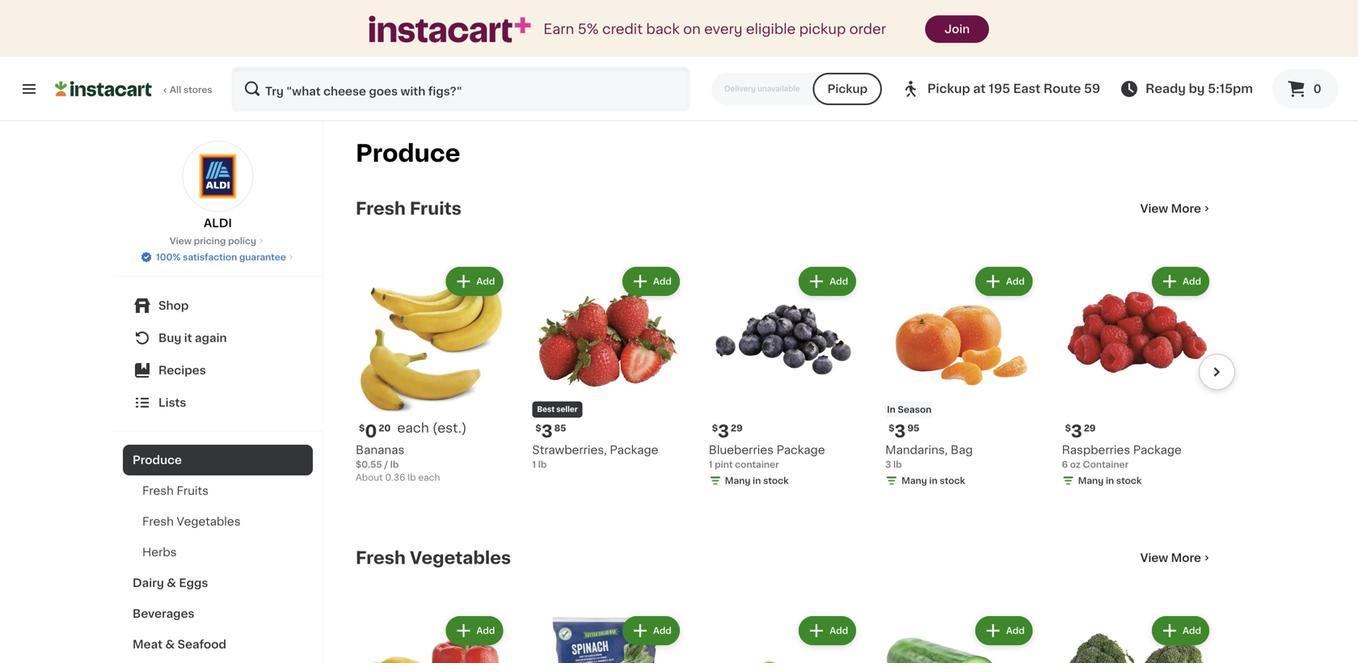Task type: describe. For each thing, give the bounding box(es) containing it.
view more link for fresh fruits
[[1141, 201, 1213, 217]]

bananas $0.55 / lb about 0.36 lb each
[[356, 444, 440, 482]]

lb for mandarins,
[[894, 460, 902, 469]]

mandarins, bag 3 lb
[[886, 444, 973, 469]]

aldi link
[[182, 141, 253, 231]]

$ 3 85
[[536, 423, 566, 440]]

buy it again
[[158, 332, 227, 344]]

100% satisfaction guarantee button
[[140, 247, 296, 264]]

back
[[646, 22, 680, 36]]

1 horizontal spatial fresh vegetables link
[[356, 548, 511, 568]]

1 for blueberries
[[709, 460, 713, 469]]

order
[[850, 22, 886, 36]]

1 horizontal spatial produce
[[356, 142, 461, 165]]

view for fresh fruits
[[1141, 203, 1169, 214]]

satisfaction
[[183, 253, 237, 262]]

many for raspberries
[[1078, 476, 1104, 485]]

lists link
[[123, 386, 313, 419]]

view more for fruits
[[1141, 203, 1202, 214]]

guarantee
[[239, 253, 286, 262]]

strawberries,
[[532, 444, 607, 456]]

eligible
[[746, 22, 796, 36]]

east
[[1013, 83, 1041, 95]]

service type group
[[712, 73, 882, 105]]

best
[[537, 406, 555, 413]]

add button inside product group
[[446, 267, 503, 296]]

every
[[704, 22, 743, 36]]

more for fruits
[[1171, 203, 1202, 214]]

dairy
[[133, 577, 164, 589]]

100%
[[156, 253, 181, 262]]

0 vertical spatial fresh vegetables link
[[123, 506, 313, 537]]

$ 0 20 each (est.)
[[359, 422, 467, 440]]

many in stock for mandarins,
[[902, 476, 965, 485]]

many in stock for raspberries
[[1078, 476, 1142, 485]]

at
[[973, 83, 986, 95]]

by
[[1189, 83, 1205, 95]]

0 inside "button"
[[1314, 83, 1322, 95]]

lb right 0.36
[[408, 473, 416, 482]]

view pricing policy link
[[170, 234, 266, 247]]

pickup at 195 east route 59
[[928, 83, 1101, 95]]

& for meat
[[165, 639, 175, 650]]

about
[[356, 473, 383, 482]]

Search field
[[233, 68, 689, 110]]

aldi logo image
[[182, 141, 253, 212]]

1 vertical spatial fresh fruits
[[142, 485, 209, 496]]

29 for raspberries
[[1084, 424, 1096, 433]]

6
[[1062, 460, 1068, 469]]

3 for mandarins, bag
[[895, 423, 906, 440]]

container
[[1083, 460, 1129, 469]]

raspberries package 6 oz container
[[1062, 444, 1182, 469]]

ready by 5:15pm link
[[1120, 79, 1253, 99]]

shop link
[[123, 289, 313, 322]]

all
[[170, 85, 181, 94]]

on
[[683, 22, 701, 36]]

dairy & eggs
[[133, 577, 208, 589]]

all stores
[[170, 85, 212, 94]]

ready
[[1146, 83, 1186, 95]]

ready by 5:15pm
[[1146, 83, 1253, 95]]

$0.20 each (estimated) element
[[356, 421, 506, 442]]

lists
[[158, 397, 186, 408]]

herbs link
[[123, 537, 313, 568]]

pickup for pickup at 195 east route 59
[[928, 83, 970, 95]]

(est.)
[[432, 422, 467, 435]]

mandarins,
[[886, 444, 948, 456]]

many for blueberries
[[725, 476, 751, 485]]

/
[[384, 460, 388, 469]]

produce inside "link"
[[133, 454, 182, 466]]

produce link
[[123, 445, 313, 475]]

each inside bananas $0.55 / lb about 0.36 lb each
[[418, 473, 440, 482]]

herbs
[[142, 547, 177, 558]]

20
[[379, 424, 391, 432]]

1 for strawberries,
[[532, 460, 536, 469]]

0 horizontal spatial fruits
[[177, 485, 209, 496]]

oz
[[1070, 460, 1081, 469]]

95
[[908, 424, 920, 432]]

item carousel region
[[333, 238, 1235, 516]]

pricing
[[194, 237, 226, 245]]

aldi
[[204, 218, 232, 229]]

59
[[1084, 83, 1101, 95]]

package for strawberries,
[[610, 444, 659, 456]]

1 horizontal spatial fresh vegetables
[[356, 549, 511, 566]]

100% satisfaction guarantee
[[156, 253, 286, 262]]

view more link for fresh vegetables
[[1141, 550, 1213, 566]]

pint
[[715, 460, 733, 469]]

0 vertical spatial fruits
[[410, 200, 462, 217]]

again
[[195, 332, 227, 344]]

product group containing 0
[[356, 264, 506, 484]]

earn
[[544, 22, 574, 36]]

package for blueberries
[[777, 444, 825, 456]]

bananas
[[356, 444, 405, 456]]

lb for strawberries,
[[538, 460, 547, 469]]

in
[[887, 405, 896, 414]]

eggs
[[179, 577, 208, 589]]

raspberries
[[1062, 444, 1131, 456]]

3 for blueberries package
[[718, 423, 729, 440]]

buy it again link
[[123, 322, 313, 354]]

in season
[[887, 405, 932, 414]]

recipes
[[158, 365, 206, 376]]

$ 3 29 for blueberries package
[[712, 423, 743, 440]]



Task type: locate. For each thing, give the bounding box(es) containing it.
view more
[[1141, 203, 1202, 214], [1141, 552, 1202, 564]]

view
[[1141, 203, 1169, 214], [170, 237, 192, 245], [1141, 552, 1169, 564]]

1 horizontal spatial fresh fruits
[[356, 200, 462, 217]]

$ 3 95
[[889, 423, 920, 440]]

0 vertical spatial produce
[[356, 142, 461, 165]]

vegetables
[[177, 516, 241, 527], [410, 549, 511, 566]]

2 many from the left
[[902, 476, 927, 485]]

package inside the "strawberries, package 1 lb"
[[610, 444, 659, 456]]

blueberries
[[709, 444, 774, 456]]

1 1 from the left
[[532, 460, 536, 469]]

recipes link
[[123, 354, 313, 386]]

1 view more link from the top
[[1141, 201, 1213, 217]]

pickup left at at the right top of the page
[[928, 83, 970, 95]]

many in stock down the container
[[725, 476, 789, 485]]

1 horizontal spatial $ 3 29
[[1065, 423, 1096, 440]]

0.36
[[385, 473, 405, 482]]

$0.55
[[356, 460, 382, 469]]

it
[[184, 332, 192, 344]]

lb inside mandarins, bag 3 lb
[[894, 460, 902, 469]]

$ 3 29 up raspberries on the bottom right
[[1065, 423, 1096, 440]]

5:15pm
[[1208, 83, 1253, 95]]

2 more from the top
[[1171, 552, 1202, 564]]

2 $ 3 29 from the left
[[1065, 423, 1096, 440]]

meat
[[133, 639, 163, 650]]

2 $ from the left
[[536, 424, 542, 432]]

2 view more link from the top
[[1141, 550, 1213, 566]]

pickup
[[799, 22, 846, 36]]

1 horizontal spatial vegetables
[[410, 549, 511, 566]]

$ 3 29
[[712, 423, 743, 440], [1065, 423, 1096, 440]]

29
[[731, 424, 743, 432], [1084, 424, 1096, 433]]

3 package from the left
[[1133, 444, 1182, 456]]

fresh vegetables link
[[123, 506, 313, 537], [356, 548, 511, 568]]

1 vertical spatial &
[[165, 639, 175, 650]]

0
[[1314, 83, 1322, 95], [365, 423, 377, 440]]

each right 20 on the bottom left
[[397, 422, 429, 435]]

29 for blueberries
[[731, 424, 743, 432]]

1 left pint
[[709, 460, 713, 469]]

4 $ from the left
[[889, 424, 895, 432]]

2 package from the left
[[777, 444, 825, 456]]

0 horizontal spatial 0
[[365, 423, 377, 440]]

1 horizontal spatial 0
[[1314, 83, 1322, 95]]

3 many in stock from the left
[[1078, 476, 1142, 485]]

1 29 from the left
[[731, 424, 743, 432]]

in down the container
[[753, 476, 761, 485]]

1 horizontal spatial many in stock
[[902, 476, 965, 485]]

dairy & eggs link
[[123, 568, 313, 598]]

0 horizontal spatial pickup
[[828, 83, 868, 95]]

$ 3 29 up blueberries at the bottom right of the page
[[712, 423, 743, 440]]

& right meat
[[165, 639, 175, 650]]

1 vertical spatial fresh vegetables
[[356, 549, 511, 566]]

join
[[945, 23, 970, 35]]

lb down strawberries,
[[538, 460, 547, 469]]

3 in from the left
[[1106, 476, 1114, 485]]

lb down mandarins,
[[894, 460, 902, 469]]

0 horizontal spatial stock
[[763, 476, 789, 485]]

1 many in stock from the left
[[725, 476, 789, 485]]

package inside 'blueberries package 1 pint container'
[[777, 444, 825, 456]]

3 stock from the left
[[1117, 476, 1142, 485]]

add
[[477, 277, 495, 286], [653, 277, 672, 286], [830, 277, 848, 286], [1006, 277, 1025, 286], [1183, 277, 1202, 286], [477, 626, 495, 635], [653, 626, 672, 635], [830, 626, 848, 635], [1006, 626, 1025, 635], [1183, 626, 1202, 635]]

$ up blueberries at the bottom right of the page
[[712, 424, 718, 432]]

many in stock for blueberries
[[725, 476, 789, 485]]

package right raspberries on the bottom right
[[1133, 444, 1182, 456]]

$ inside the $ 3 95
[[889, 424, 895, 432]]

1
[[532, 460, 536, 469], [709, 460, 713, 469]]

many
[[725, 476, 751, 485], [902, 476, 927, 485], [1078, 476, 1104, 485]]

1 many from the left
[[725, 476, 751, 485]]

1 horizontal spatial 1
[[709, 460, 713, 469]]

85
[[554, 424, 566, 432]]

0 horizontal spatial 1
[[532, 460, 536, 469]]

& left eggs
[[167, 577, 176, 589]]

0 vertical spatial vegetables
[[177, 516, 241, 527]]

1 vertical spatial each
[[418, 473, 440, 482]]

1 horizontal spatial stock
[[940, 476, 965, 485]]

1 inside the "strawberries, package 1 lb"
[[532, 460, 536, 469]]

0 vertical spatial each
[[397, 422, 429, 435]]

1 vertical spatial view
[[170, 237, 192, 245]]

buy
[[158, 332, 181, 344]]

1 vertical spatial fresh fruits link
[[123, 475, 313, 506]]

$ down "in" at the right
[[889, 424, 895, 432]]

stores
[[183, 85, 212, 94]]

$ left 20 on the bottom left
[[359, 424, 365, 432]]

1 stock from the left
[[763, 476, 789, 485]]

1 horizontal spatial in
[[929, 476, 938, 485]]

1 vertical spatial fruits
[[177, 485, 209, 496]]

5 $ from the left
[[1065, 424, 1071, 433]]

$ for raspberries package
[[1065, 424, 1071, 433]]

0 horizontal spatial fresh fruits
[[142, 485, 209, 496]]

1 $ 3 29 from the left
[[712, 423, 743, 440]]

in down mandarins, bag 3 lb
[[929, 476, 938, 485]]

stock
[[763, 476, 789, 485], [940, 476, 965, 485], [1117, 476, 1142, 485]]

season
[[898, 405, 932, 414]]

1 horizontal spatial 29
[[1084, 424, 1096, 433]]

$ 3 29 for raspberries package
[[1065, 423, 1096, 440]]

0 horizontal spatial many in stock
[[725, 476, 789, 485]]

container
[[735, 460, 779, 469]]

29 up blueberries at the bottom right of the page
[[731, 424, 743, 432]]

instacart logo image
[[55, 79, 152, 99]]

2 horizontal spatial in
[[1106, 476, 1114, 485]]

fruits
[[410, 200, 462, 217], [177, 485, 209, 496]]

$
[[359, 424, 365, 432], [536, 424, 542, 432], [712, 424, 718, 432], [889, 424, 895, 432], [1065, 424, 1071, 433]]

3 left 85
[[542, 423, 553, 440]]

0 horizontal spatial $ 3 29
[[712, 423, 743, 440]]

1 horizontal spatial package
[[777, 444, 825, 456]]

meat & seafood
[[133, 639, 226, 650]]

lb for bananas
[[390, 460, 399, 469]]

& for dairy
[[167, 577, 176, 589]]

pickup inside 'popup button'
[[928, 83, 970, 95]]

best seller
[[537, 406, 578, 413]]

produce
[[356, 142, 461, 165], [133, 454, 182, 466]]

3 inside mandarins, bag 3 lb
[[886, 460, 891, 469]]

lb
[[390, 460, 399, 469], [538, 460, 547, 469], [894, 460, 902, 469], [408, 473, 416, 482]]

2 horizontal spatial package
[[1133, 444, 1182, 456]]

1 horizontal spatial fresh fruits link
[[356, 199, 462, 218]]

many down container on the bottom of the page
[[1078, 476, 1104, 485]]

view more link
[[1141, 201, 1213, 217], [1141, 550, 1213, 566]]

each right 0.36
[[418, 473, 440, 482]]

meat & seafood link
[[123, 629, 313, 660]]

1 inside 'blueberries package 1 pint container'
[[709, 460, 713, 469]]

3 left 95
[[895, 423, 906, 440]]

lb inside the "strawberries, package 1 lb"
[[538, 460, 547, 469]]

3 $ from the left
[[712, 424, 718, 432]]

blueberries package 1 pint container
[[709, 444, 825, 469]]

0 vertical spatial fresh fruits
[[356, 200, 462, 217]]

195
[[989, 83, 1010, 95]]

instacart plus icon image
[[369, 16, 531, 43]]

1 horizontal spatial fruits
[[410, 200, 462, 217]]

None search field
[[231, 66, 691, 112]]

1 $ from the left
[[359, 424, 365, 432]]

$ inside $ 3 85
[[536, 424, 542, 432]]

more
[[1171, 203, 1202, 214], [1171, 552, 1202, 564]]

stock down the container
[[763, 476, 789, 485]]

view pricing policy
[[170, 237, 256, 245]]

each
[[397, 422, 429, 435], [418, 473, 440, 482]]

stock down raspberries package 6 oz container
[[1117, 476, 1142, 485]]

0 horizontal spatial fresh fruits link
[[123, 475, 313, 506]]

2 in from the left
[[929, 476, 938, 485]]

$ down best
[[536, 424, 542, 432]]

in for mandarins,
[[929, 476, 938, 485]]

many in stock
[[725, 476, 789, 485], [902, 476, 965, 485], [1078, 476, 1142, 485]]

2 horizontal spatial many
[[1078, 476, 1104, 485]]

beverages link
[[123, 598, 313, 629]]

bag
[[951, 444, 973, 456]]

$ up raspberries on the bottom right
[[1065, 424, 1071, 433]]

3 down mandarins,
[[886, 460, 891, 469]]

route
[[1044, 83, 1081, 95]]

2 1 from the left
[[709, 460, 713, 469]]

package for raspberries
[[1133, 444, 1182, 456]]

in down container on the bottom of the page
[[1106, 476, 1114, 485]]

3 up blueberries at the bottom right of the page
[[718, 423, 729, 440]]

1 horizontal spatial pickup
[[928, 83, 970, 95]]

2 stock from the left
[[940, 476, 965, 485]]

0 horizontal spatial fresh vegetables link
[[123, 506, 313, 537]]

0 vertical spatial more
[[1171, 203, 1202, 214]]

all stores link
[[55, 66, 213, 112]]

more for vegetables
[[1171, 552, 1202, 564]]

view more for vegetables
[[1141, 552, 1202, 564]]

many for mandarins,
[[902, 476, 927, 485]]

1 vertical spatial 0
[[365, 423, 377, 440]]

0 horizontal spatial produce
[[133, 454, 182, 466]]

many in stock down container on the bottom of the page
[[1078, 476, 1142, 485]]

stock down bag
[[940, 476, 965, 485]]

fresh vegetables
[[142, 516, 241, 527], [356, 549, 511, 566]]

0 inside $ 0 20 each (est.)
[[365, 423, 377, 440]]

view for fresh vegetables
[[1141, 552, 1169, 564]]

policy
[[228, 237, 256, 245]]

lb right "/"
[[390, 460, 399, 469]]

package right strawberries,
[[610, 444, 659, 456]]

2 29 from the left
[[1084, 424, 1096, 433]]

beverages
[[133, 608, 195, 619]]

2 view more from the top
[[1141, 552, 1202, 564]]

0 horizontal spatial package
[[610, 444, 659, 456]]

fresh
[[356, 200, 406, 217], [142, 485, 174, 496], [142, 516, 174, 527], [356, 549, 406, 566]]

pickup down order on the right top of page
[[828, 83, 868, 95]]

stock for blueberries
[[763, 476, 789, 485]]

product group
[[356, 264, 506, 484], [532, 264, 683, 471], [709, 264, 860, 490], [886, 264, 1036, 490], [1062, 264, 1213, 490], [356, 613, 506, 663], [532, 613, 683, 663], [709, 613, 860, 663], [886, 613, 1036, 663], [1062, 613, 1213, 663]]

0 vertical spatial view more
[[1141, 203, 1202, 214]]

$ for blueberries package
[[712, 424, 718, 432]]

0 vertical spatial view
[[1141, 203, 1169, 214]]

strawberries, package 1 lb
[[532, 444, 659, 469]]

pickup inside button
[[828, 83, 868, 95]]

3 up raspberries on the bottom right
[[1071, 423, 1083, 440]]

0 vertical spatial &
[[167, 577, 176, 589]]

2 vertical spatial view
[[1141, 552, 1169, 564]]

1 down $ 3 85 in the left bottom of the page
[[532, 460, 536, 469]]

3 for raspberries package
[[1071, 423, 1083, 440]]

3 for strawberries, package
[[542, 423, 553, 440]]

stock for mandarins,
[[940, 476, 965, 485]]

1 vertical spatial view more link
[[1141, 550, 1213, 566]]

0 vertical spatial view more link
[[1141, 201, 1213, 217]]

0 horizontal spatial 29
[[731, 424, 743, 432]]

$ for strawberries, package
[[536, 424, 542, 432]]

2 horizontal spatial stock
[[1117, 476, 1142, 485]]

1 more from the top
[[1171, 203, 1202, 214]]

1 view more from the top
[[1141, 203, 1202, 214]]

0 horizontal spatial vegetables
[[177, 516, 241, 527]]

shop
[[158, 300, 189, 311]]

5%
[[578, 22, 599, 36]]

1 package from the left
[[610, 444, 659, 456]]

many down pint
[[725, 476, 751, 485]]

0 vertical spatial fresh vegetables
[[142, 516, 241, 527]]

2 horizontal spatial many in stock
[[1078, 476, 1142, 485]]

0 button
[[1273, 70, 1339, 108]]

pickup button
[[813, 73, 882, 105]]

earn 5% credit back on every eligible pickup order
[[544, 22, 886, 36]]

0 horizontal spatial fresh vegetables
[[142, 516, 241, 527]]

stock for raspberries
[[1117, 476, 1142, 485]]

pickup at 195 east route 59 button
[[902, 66, 1101, 112]]

$ inside $ 0 20 each (est.)
[[359, 424, 365, 432]]

1 vertical spatial more
[[1171, 552, 1202, 564]]

0 horizontal spatial many
[[725, 476, 751, 485]]

$ for mandarins, bag
[[889, 424, 895, 432]]

package up the container
[[777, 444, 825, 456]]

package inside raspberries package 6 oz container
[[1133, 444, 1182, 456]]

29 up raspberries on the bottom right
[[1084, 424, 1096, 433]]

seafood
[[178, 639, 226, 650]]

0 vertical spatial 0
[[1314, 83, 1322, 95]]

3 many from the left
[[1078, 476, 1104, 485]]

0 vertical spatial fresh fruits link
[[356, 199, 462, 218]]

in for blueberries
[[753, 476, 761, 485]]

&
[[167, 577, 176, 589], [165, 639, 175, 650]]

0 horizontal spatial in
[[753, 476, 761, 485]]

2 many in stock from the left
[[902, 476, 965, 485]]

many down mandarins, bag 3 lb
[[902, 476, 927, 485]]

many in stock down mandarins, bag 3 lb
[[902, 476, 965, 485]]

1 vertical spatial produce
[[133, 454, 182, 466]]

1 horizontal spatial many
[[902, 476, 927, 485]]

credit
[[602, 22, 643, 36]]

1 vertical spatial view more
[[1141, 552, 1202, 564]]

pickup for pickup
[[828, 83, 868, 95]]

each inside $ 0 20 each (est.)
[[397, 422, 429, 435]]

1 in from the left
[[753, 476, 761, 485]]

in for raspberries
[[1106, 476, 1114, 485]]

1 vertical spatial vegetables
[[410, 549, 511, 566]]

1 vertical spatial fresh vegetables link
[[356, 548, 511, 568]]

seller
[[557, 406, 578, 413]]



Task type: vqa. For each thing, say whether or not it's contained in the screenshot.
Snacks
no



